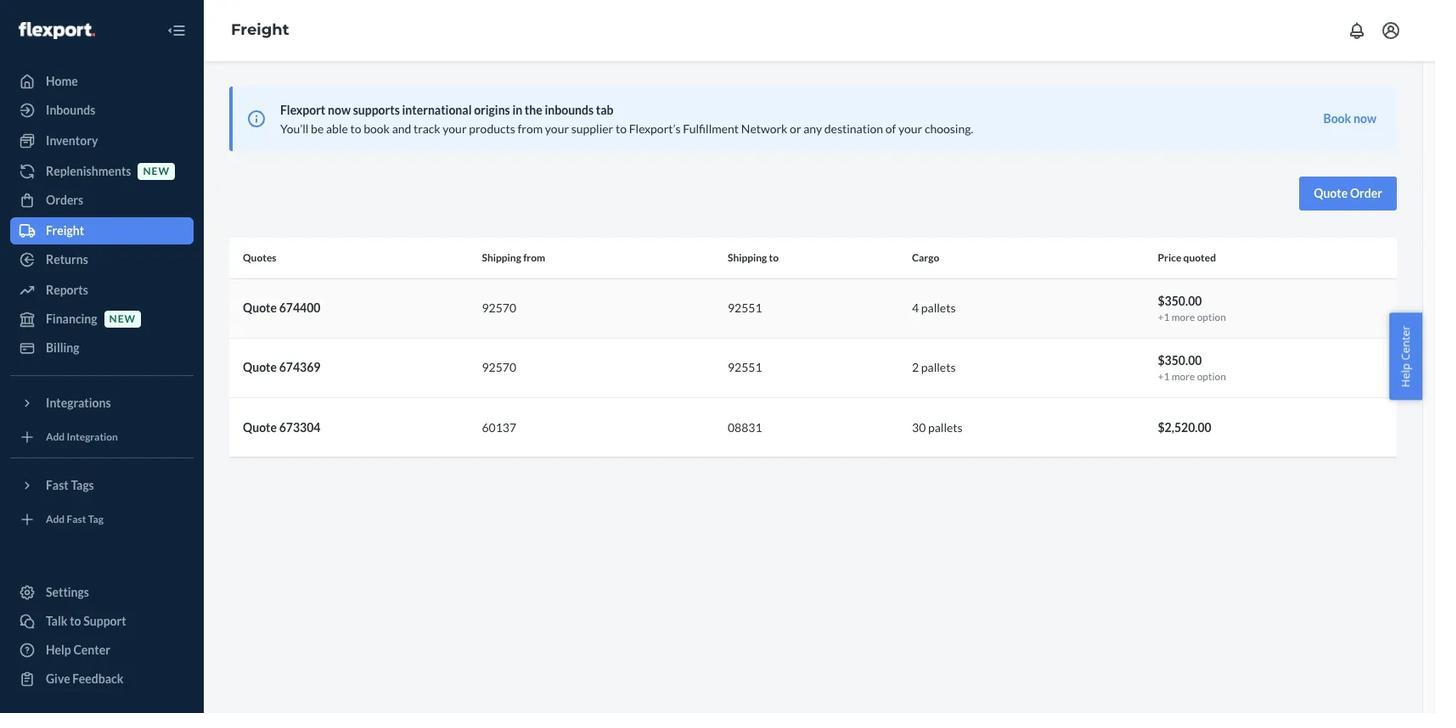 Task type: describe. For each thing, give the bounding box(es) containing it.
integration
[[67, 431, 118, 444]]

0 horizontal spatial freight link
[[10, 217, 194, 245]]

08831
[[728, 420, 762, 435]]

60137
[[482, 420, 517, 435]]

help inside 'button'
[[1399, 364, 1414, 388]]

of
[[886, 121, 896, 136]]

1 your from the left
[[443, 121, 467, 136]]

reports
[[46, 283, 88, 297]]

30
[[912, 420, 926, 435]]

add for add integration
[[46, 431, 65, 444]]

in
[[513, 103, 523, 117]]

$350.00 +1 more option for 4 pallets
[[1158, 293, 1226, 323]]

or
[[790, 121, 801, 136]]

network
[[741, 121, 788, 136]]

products
[[469, 121, 515, 136]]

add for add fast tag
[[46, 513, 65, 526]]

open notifications image
[[1347, 20, 1368, 41]]

help center inside 'button'
[[1399, 326, 1414, 388]]

92570 for quote 674369
[[482, 360, 517, 375]]

billing
[[46, 341, 79, 355]]

talk
[[46, 614, 68, 629]]

fulfillment
[[683, 121, 739, 136]]

inventory
[[46, 133, 98, 148]]

home link
[[10, 68, 194, 95]]

shipping to
[[728, 252, 779, 264]]

3 your from the left
[[899, 121, 923, 136]]

fast inside dropdown button
[[46, 478, 69, 493]]

replenishments
[[46, 164, 131, 178]]

$2,520.00
[[1158, 420, 1212, 435]]

flexport logo image
[[19, 22, 95, 39]]

92570 for quote 674400
[[482, 301, 517, 315]]

the
[[525, 103, 543, 117]]

open account menu image
[[1381, 20, 1402, 41]]

new for financing
[[109, 313, 136, 326]]

destination
[[825, 121, 883, 136]]

book now button
[[1324, 110, 1377, 127]]

settings link
[[10, 579, 194, 606]]

able
[[326, 121, 348, 136]]

add integration link
[[10, 424, 194, 451]]

add fast tag link
[[10, 506, 194, 533]]

4
[[912, 301, 919, 315]]

flexport's
[[629, 121, 681, 136]]

674400
[[279, 301, 321, 315]]

shipping for shipping to
[[728, 252, 767, 264]]

orders
[[46, 193, 83, 207]]

integrations
[[46, 396, 111, 410]]

1 vertical spatial from
[[523, 252, 545, 264]]

origins
[[474, 103, 510, 117]]

92551 for 4 pallets
[[728, 301, 762, 315]]

quote for quote 674400
[[243, 301, 277, 315]]

flexport
[[280, 103, 326, 117]]

and
[[392, 121, 411, 136]]

now for flexport
[[328, 103, 351, 117]]

price
[[1158, 252, 1182, 264]]

1 vertical spatial fast
[[67, 513, 86, 526]]

673304
[[279, 420, 321, 435]]

be
[[311, 121, 324, 136]]

inbounds
[[46, 103, 95, 117]]

0 vertical spatial freight link
[[231, 21, 289, 39]]

92551 for 2 pallets
[[728, 360, 762, 375]]

$350.00 for 2 pallets
[[1158, 353, 1202, 367]]

add integration
[[46, 431, 118, 444]]

tags
[[71, 478, 94, 493]]

help center link
[[10, 637, 194, 664]]

integrations button
[[10, 390, 194, 417]]

quote 674400
[[243, 301, 321, 315]]

new for replenishments
[[143, 165, 170, 178]]

quote 674369
[[243, 360, 321, 375]]

inbounds
[[545, 103, 594, 117]]

fast tags
[[46, 478, 94, 493]]

returns link
[[10, 246, 194, 274]]

2 your from the left
[[545, 121, 569, 136]]

flexport now supports international origins in the inbounds tab you'll be able to book and track your products from your supplier to flexport's fulfillment network or any destination of your choosing.
[[280, 103, 974, 136]]

quoted
[[1184, 252, 1216, 264]]

help inside "link"
[[46, 643, 71, 657]]

home
[[46, 74, 78, 88]]

close navigation image
[[166, 20, 187, 41]]

fast tags button
[[10, 472, 194, 499]]

+1 for 2 pallets
[[1158, 370, 1170, 383]]

shipping for shipping from
[[482, 252, 521, 264]]

pallets for 30 pallets
[[928, 420, 963, 435]]



Task type: locate. For each thing, give the bounding box(es) containing it.
92570
[[482, 301, 517, 315], [482, 360, 517, 375]]

0 vertical spatial $350.00 +1 more option
[[1158, 293, 1226, 323]]

your down inbounds
[[545, 121, 569, 136]]

help
[[1399, 364, 1414, 388], [46, 643, 71, 657]]

to inside button
[[70, 614, 81, 629]]

$350.00 down price quoted
[[1158, 293, 1202, 308]]

give feedback button
[[10, 666, 194, 693]]

talk to support button
[[10, 608, 194, 635]]

0 horizontal spatial new
[[109, 313, 136, 326]]

$350.00 for 4 pallets
[[1158, 293, 1202, 308]]

feedback
[[72, 672, 124, 686]]

$350.00 +1 more option for 2 pallets
[[1158, 353, 1226, 383]]

0 vertical spatial pallets
[[921, 301, 956, 315]]

freight right close navigation image
[[231, 21, 289, 39]]

support
[[83, 614, 126, 629]]

2 vertical spatial pallets
[[928, 420, 963, 435]]

inbounds link
[[10, 97, 194, 124]]

option
[[1197, 310, 1226, 323], [1197, 370, 1226, 383]]

quote left 674369
[[243, 360, 277, 375]]

give
[[46, 672, 70, 686]]

tag
[[88, 513, 104, 526]]

1 horizontal spatial new
[[143, 165, 170, 178]]

1 vertical spatial $350.00
[[1158, 353, 1202, 367]]

freight link up returns link on the top of the page
[[10, 217, 194, 245]]

order
[[1350, 186, 1383, 200]]

1 vertical spatial center
[[73, 643, 110, 657]]

2 option from the top
[[1197, 370, 1226, 383]]

add inside add fast tag link
[[46, 513, 65, 526]]

0 vertical spatial fast
[[46, 478, 69, 493]]

from
[[518, 121, 543, 136], [523, 252, 545, 264]]

option up $2,520.00
[[1197, 370, 1226, 383]]

92570 up 60137
[[482, 360, 517, 375]]

1 vertical spatial freight
[[46, 223, 84, 238]]

1 horizontal spatial help
[[1399, 364, 1414, 388]]

0 vertical spatial $350.00
[[1158, 293, 1202, 308]]

quotes
[[243, 252, 277, 264]]

1 vertical spatial help
[[46, 643, 71, 657]]

now inside button
[[1354, 111, 1377, 126]]

new down reports link on the left top of the page
[[109, 313, 136, 326]]

0 horizontal spatial shipping
[[482, 252, 521, 264]]

1 horizontal spatial help center
[[1399, 326, 1414, 388]]

2 more from the top
[[1172, 370, 1195, 383]]

add
[[46, 431, 65, 444], [46, 513, 65, 526]]

supplier
[[571, 121, 613, 136]]

help center
[[1399, 326, 1414, 388], [46, 643, 110, 657]]

tab
[[596, 103, 614, 117]]

shipping from
[[482, 252, 545, 264]]

price quoted
[[1158, 252, 1216, 264]]

now for book
[[1354, 111, 1377, 126]]

$350.00 +1 more option
[[1158, 293, 1226, 323], [1158, 353, 1226, 383]]

shipping
[[482, 252, 521, 264], [728, 252, 767, 264]]

center inside "link"
[[73, 643, 110, 657]]

more for 2 pallets
[[1172, 370, 1195, 383]]

billing link
[[10, 335, 194, 362]]

center inside 'button'
[[1399, 326, 1414, 361]]

more for 4 pallets
[[1172, 310, 1195, 323]]

choosing.
[[925, 121, 974, 136]]

0 vertical spatial option
[[1197, 310, 1226, 323]]

30 pallets
[[912, 420, 963, 435]]

talk to support
[[46, 614, 126, 629]]

fast left tags
[[46, 478, 69, 493]]

0 vertical spatial +1
[[1158, 310, 1170, 323]]

0 horizontal spatial your
[[443, 121, 467, 136]]

book
[[1324, 111, 1352, 126]]

0 vertical spatial help center
[[1399, 326, 1414, 388]]

0 horizontal spatial help center
[[46, 643, 110, 657]]

fast
[[46, 478, 69, 493], [67, 513, 86, 526]]

1 +1 from the top
[[1158, 310, 1170, 323]]

1 more from the top
[[1172, 310, 1195, 323]]

reports link
[[10, 277, 194, 304]]

1 horizontal spatial now
[[1354, 111, 1377, 126]]

quote
[[1314, 186, 1348, 200], [243, 301, 277, 315], [243, 360, 277, 375], [243, 420, 277, 435]]

more up $2,520.00
[[1172, 370, 1195, 383]]

2 +1 from the top
[[1158, 370, 1170, 383]]

from inside flexport now supports international origins in the inbounds tab you'll be able to book and track your products from your supplier to flexport's fulfillment network or any destination of your choosing.
[[518, 121, 543, 136]]

freight link right close navigation image
[[231, 21, 289, 39]]

674369
[[279, 360, 321, 375]]

1 vertical spatial option
[[1197, 370, 1226, 383]]

add left integration
[[46, 431, 65, 444]]

1 horizontal spatial center
[[1399, 326, 1414, 361]]

$350.00 +1 more option up $2,520.00
[[1158, 353, 1226, 383]]

0 vertical spatial from
[[518, 121, 543, 136]]

quote for quote 673304
[[243, 420, 277, 435]]

your right the of
[[899, 121, 923, 136]]

1 vertical spatial +1
[[1158, 370, 1170, 383]]

0 vertical spatial 92551
[[728, 301, 762, 315]]

now inside flexport now supports international origins in the inbounds tab you'll be able to book and track your products from your supplier to flexport's fulfillment network or any destination of your choosing.
[[328, 103, 351, 117]]

new up orders link
[[143, 165, 170, 178]]

fast left tag
[[67, 513, 86, 526]]

any
[[804, 121, 822, 136]]

1 92551 from the top
[[728, 301, 762, 315]]

orders link
[[10, 187, 194, 214]]

now up "able"
[[328, 103, 351, 117]]

to
[[350, 121, 361, 136], [616, 121, 627, 136], [769, 252, 779, 264], [70, 614, 81, 629]]

0 vertical spatial more
[[1172, 310, 1195, 323]]

freight link
[[231, 21, 289, 39], [10, 217, 194, 245]]

0 vertical spatial help
[[1399, 364, 1414, 388]]

give feedback
[[46, 672, 124, 686]]

1 vertical spatial 92551
[[728, 360, 762, 375]]

quote left order
[[1314, 186, 1348, 200]]

$350.00 up $2,520.00
[[1158, 353, 1202, 367]]

+1
[[1158, 310, 1170, 323], [1158, 370, 1170, 383]]

2
[[912, 360, 919, 375]]

you'll
[[280, 121, 309, 136]]

cargo
[[912, 252, 940, 264]]

0 horizontal spatial center
[[73, 643, 110, 657]]

1 vertical spatial help center
[[46, 643, 110, 657]]

1 vertical spatial new
[[109, 313, 136, 326]]

financing
[[46, 312, 97, 326]]

pallets right 2
[[921, 360, 956, 375]]

international
[[402, 103, 472, 117]]

92570 down 'shipping from'
[[482, 301, 517, 315]]

1 vertical spatial add
[[46, 513, 65, 526]]

1 vertical spatial 92570
[[482, 360, 517, 375]]

freight up "returns"
[[46, 223, 84, 238]]

more down price quoted
[[1172, 310, 1195, 323]]

book
[[364, 121, 390, 136]]

1 horizontal spatial shipping
[[728, 252, 767, 264]]

settings
[[46, 585, 89, 600]]

92551 down shipping to
[[728, 301, 762, 315]]

1 vertical spatial more
[[1172, 370, 1195, 383]]

2 pallets
[[912, 360, 956, 375]]

0 vertical spatial center
[[1399, 326, 1414, 361]]

1 vertical spatial $350.00 +1 more option
[[1158, 353, 1226, 383]]

book now
[[1324, 111, 1377, 126]]

1 horizontal spatial freight link
[[231, 21, 289, 39]]

92551 up 08831
[[728, 360, 762, 375]]

pallets for 2 pallets
[[921, 360, 956, 375]]

your down international on the top left
[[443, 121, 467, 136]]

track
[[414, 121, 441, 136]]

2 92570 from the top
[[482, 360, 517, 375]]

1 horizontal spatial your
[[545, 121, 569, 136]]

quote order
[[1314, 186, 1383, 200]]

add fast tag
[[46, 513, 104, 526]]

inventory link
[[10, 127, 194, 155]]

2 shipping from the left
[[728, 252, 767, 264]]

option for 2 pallets
[[1197, 370, 1226, 383]]

1 option from the top
[[1197, 310, 1226, 323]]

quote left 674400
[[243, 301, 277, 315]]

pallets for 4 pallets
[[921, 301, 956, 315]]

2 92551 from the top
[[728, 360, 762, 375]]

option down quoted
[[1197, 310, 1226, 323]]

quote left 673304
[[243, 420, 277, 435]]

0 horizontal spatial now
[[328, 103, 351, 117]]

0 vertical spatial add
[[46, 431, 65, 444]]

2 $350.00 +1 more option from the top
[[1158, 353, 1226, 383]]

supports
[[353, 103, 400, 117]]

0 horizontal spatial help
[[46, 643, 71, 657]]

+1 up $2,520.00
[[1158, 370, 1170, 383]]

1 shipping from the left
[[482, 252, 521, 264]]

0 vertical spatial 92570
[[482, 301, 517, 315]]

1 add from the top
[[46, 431, 65, 444]]

quote order button
[[1300, 177, 1397, 211]]

1 92570 from the top
[[482, 301, 517, 315]]

4 pallets
[[912, 301, 956, 315]]

2 $350.00 from the top
[[1158, 353, 1202, 367]]

quote for quote order
[[1314, 186, 1348, 200]]

0 horizontal spatial freight
[[46, 223, 84, 238]]

new
[[143, 165, 170, 178], [109, 313, 136, 326]]

1 vertical spatial freight link
[[10, 217, 194, 245]]

quote 673304
[[243, 420, 321, 435]]

add inside add integration link
[[46, 431, 65, 444]]

add down fast tags
[[46, 513, 65, 526]]

0 vertical spatial new
[[143, 165, 170, 178]]

+1 for 4 pallets
[[1158, 310, 1170, 323]]

2 horizontal spatial your
[[899, 121, 923, 136]]

$350.00 +1 more option down price quoted
[[1158, 293, 1226, 323]]

help center button
[[1390, 313, 1423, 400]]

+1 down price
[[1158, 310, 1170, 323]]

1 vertical spatial pallets
[[921, 360, 956, 375]]

pallets
[[921, 301, 956, 315], [921, 360, 956, 375], [928, 420, 963, 435]]

center
[[1399, 326, 1414, 361], [73, 643, 110, 657]]

1 $350.00 from the top
[[1158, 293, 1202, 308]]

now
[[328, 103, 351, 117], [1354, 111, 1377, 126]]

quote inside "button"
[[1314, 186, 1348, 200]]

2 add from the top
[[46, 513, 65, 526]]

pallets right 30
[[928, 420, 963, 435]]

returns
[[46, 252, 88, 267]]

pallets right the 4 in the right top of the page
[[921, 301, 956, 315]]

1 $350.00 +1 more option from the top
[[1158, 293, 1226, 323]]

quote for quote 674369
[[243, 360, 277, 375]]

now right book
[[1354, 111, 1377, 126]]

1 horizontal spatial freight
[[231, 21, 289, 39]]

$350.00
[[1158, 293, 1202, 308], [1158, 353, 1202, 367]]

0 vertical spatial freight
[[231, 21, 289, 39]]

help center inside "link"
[[46, 643, 110, 657]]

option for 4 pallets
[[1197, 310, 1226, 323]]

freight
[[231, 21, 289, 39], [46, 223, 84, 238]]



Task type: vqa. For each thing, say whether or not it's contained in the screenshot.
Center
yes



